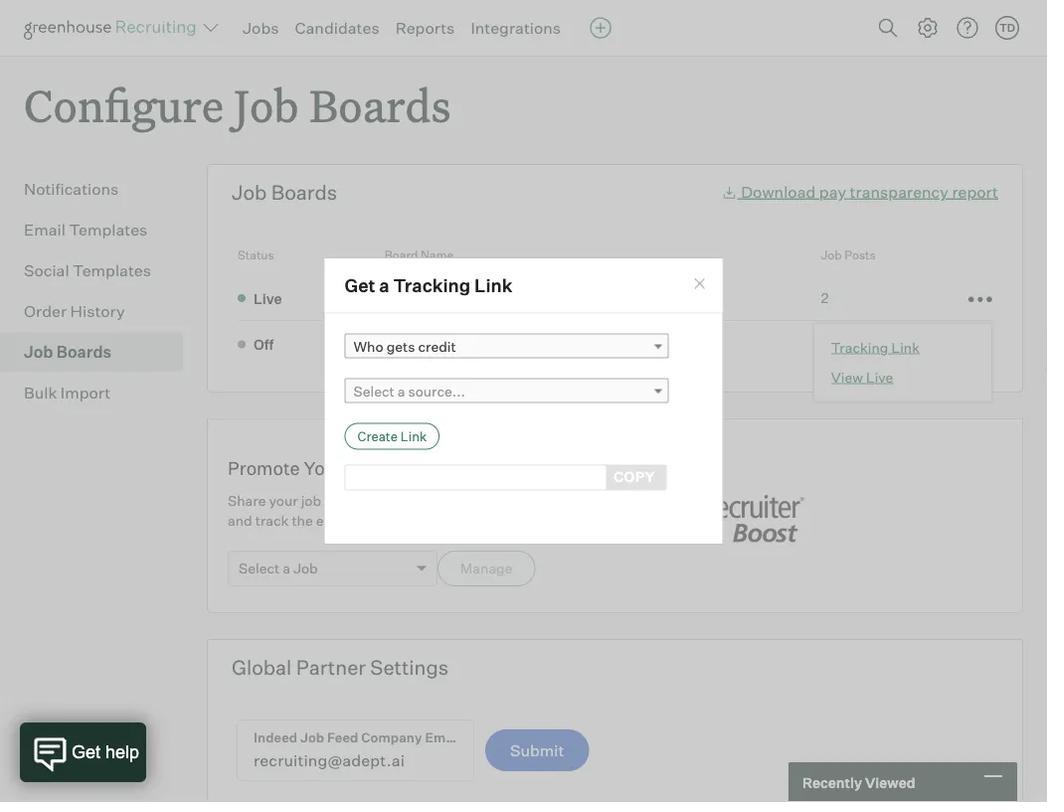 Task type: locate. For each thing, give the bounding box(es) containing it.
job boards up the status
[[232, 180, 337, 205]]

job boards up bulk import
[[24, 342, 111, 362]]

tracking down the name at the left top of the page
[[393, 274, 471, 296]]

adept link
[[385, 288, 432, 307]]

submit button
[[485, 730, 589, 772]]

jobs left candidates link
[[243, 18, 279, 38]]

select down who
[[354, 382, 395, 400]]

1 horizontal spatial live
[[866, 369, 894, 386]]

0 horizontal spatial a
[[283, 560, 290, 578]]

campaigns.
[[452, 512, 529, 530]]

0 vertical spatial select
[[354, 382, 395, 400]]

name
[[421, 248, 454, 263]]

0 vertical spatial jobs
[[243, 18, 279, 38]]

0 vertical spatial tracking
[[393, 274, 471, 296]]

1 vertical spatial live
[[866, 369, 894, 386]]

2 job from the left
[[439, 492, 460, 510]]

a down track
[[283, 560, 290, 578]]

job boards link
[[24, 340, 175, 364]]

a right get
[[379, 274, 390, 296]]

job left posts
[[821, 248, 842, 263]]

2 horizontal spatial a
[[398, 382, 405, 400]]

0 horizontal spatial tracking
[[393, 274, 471, 296]]

a left source...
[[398, 382, 405, 400]]

view live
[[831, 369, 894, 386]]

bulk
[[24, 383, 57, 403]]

0 horizontal spatial your
[[269, 492, 298, 510]]

Indeed Job Feed Company Email text field
[[238, 721, 473, 781]]

reports link
[[396, 18, 455, 38]]

0 horizontal spatial live
[[254, 290, 282, 307]]

order history
[[24, 302, 125, 321]]

templates up "social templates" link
[[69, 220, 148, 240]]

email templates link
[[24, 218, 175, 242]]

tracking inside dialog
[[393, 274, 471, 296]]

1 job from the left
[[301, 492, 321, 510]]

job
[[234, 76, 299, 134], [232, 180, 267, 205], [821, 248, 842, 263], [24, 342, 53, 362], [293, 560, 318, 578]]

1 vertical spatial a
[[398, 382, 405, 400]]

1 horizontal spatial link
[[892, 339, 920, 356]]

boards inside job boards link
[[56, 342, 111, 362]]

order history link
[[24, 300, 175, 323]]

boards up import
[[56, 342, 111, 362]]

0 vertical spatial link
[[474, 274, 513, 296]]

tracking up view live
[[831, 339, 889, 356]]

1 horizontal spatial jobs
[[346, 457, 387, 480]]

jobs
[[243, 18, 279, 38], [346, 457, 387, 480]]

0 vertical spatial a
[[379, 274, 390, 296]]

boards down "candidates" at the top of the page
[[309, 76, 451, 134]]

jobs link
[[243, 18, 279, 38]]

credit
[[418, 338, 456, 355]]

link up "who gets credit" link
[[474, 274, 513, 296]]

select
[[354, 382, 395, 400], [239, 560, 280, 578]]

0 link
[[821, 335, 831, 352]]

link
[[474, 274, 513, 296], [892, 339, 920, 356]]

0 horizontal spatial job boards
[[24, 342, 111, 362]]

0 vertical spatial your
[[269, 492, 298, 510]]

integrations
[[471, 18, 561, 38]]

global
[[232, 656, 292, 680]]

1 vertical spatial adept
[[385, 334, 425, 352]]

1 vertical spatial job boards
[[24, 342, 111, 362]]

viewed
[[865, 774, 916, 791]]

1 vertical spatial boards
[[271, 180, 337, 205]]

adept for adept internal
[[385, 334, 425, 352]]

adept inside adept internal link
[[385, 334, 425, 352]]

1 vertical spatial your
[[420, 512, 449, 530]]

get a tracking link
[[345, 274, 513, 296]]

link up view live link
[[892, 339, 920, 356]]

job left boards
[[439, 492, 460, 510]]

templates for social templates
[[73, 261, 151, 281]]

1 vertical spatial tracking
[[831, 339, 889, 356]]

pay
[[819, 182, 847, 202]]

0 vertical spatial job boards
[[232, 180, 337, 205]]

share
[[228, 492, 266, 510]]

and
[[228, 512, 252, 530]]

1 horizontal spatial job boards
[[232, 180, 337, 205]]

2 vertical spatial boards
[[56, 342, 111, 362]]

job
[[301, 492, 321, 510], [439, 492, 460, 510]]

live down the status
[[254, 290, 282, 307]]

tracking
[[393, 274, 471, 296], [831, 339, 889, 356]]

1 vertical spatial select
[[239, 560, 280, 578]]

1 vertical spatial jobs
[[346, 457, 387, 480]]

configure
[[24, 76, 224, 134]]

adept
[[385, 289, 426, 306], [385, 334, 425, 352]]

2
[[821, 289, 829, 306]]

select down track
[[239, 560, 280, 578]]

our
[[344, 492, 366, 510]]

zip recruiter image
[[615, 478, 814, 555]]

select inside get a tracking link dialog
[[354, 382, 395, 400]]

social templates link
[[24, 259, 175, 283]]

job left on
[[301, 492, 321, 510]]

templates
[[69, 220, 148, 240], [73, 261, 151, 281]]

0 horizontal spatial link
[[474, 274, 513, 296]]

who gets credit
[[354, 338, 456, 355]]

bulk import link
[[24, 381, 175, 405]]

your up track
[[269, 492, 298, 510]]

1 vertical spatial templates
[[73, 261, 151, 281]]

1 adept from the top
[[385, 289, 426, 306]]

reports
[[396, 18, 455, 38]]

None submit
[[345, 423, 440, 450]]

jobs up our
[[346, 457, 387, 480]]

close image
[[692, 276, 708, 292]]

0 horizontal spatial job
[[301, 492, 321, 510]]

2 adept from the top
[[385, 334, 425, 352]]

settings
[[370, 656, 449, 680]]

order
[[24, 302, 67, 321]]

your
[[269, 492, 298, 510], [420, 512, 449, 530]]

0 vertical spatial templates
[[69, 220, 148, 240]]

gets
[[387, 338, 415, 355]]

live down tracking link
[[866, 369, 894, 386]]

board
[[385, 248, 418, 263]]

0 vertical spatial adept
[[385, 289, 426, 306]]

templates for email templates
[[69, 220, 148, 240]]

boards
[[309, 76, 451, 134], [271, 180, 337, 205], [56, 342, 111, 362]]

1 horizontal spatial select
[[354, 382, 395, 400]]

configure image
[[916, 16, 940, 40]]

greenhouse recruiting image
[[24, 16, 203, 40]]

candidates
[[295, 18, 380, 38]]

1 horizontal spatial job
[[439, 492, 460, 510]]

live
[[254, 290, 282, 307], [866, 369, 894, 386]]

bulk import
[[24, 383, 111, 403]]

download
[[741, 182, 816, 202]]

job boards
[[232, 180, 337, 205], [24, 342, 111, 362]]

templates down the email templates link
[[73, 261, 151, 281]]

a for source...
[[398, 382, 405, 400]]

select for select a job
[[239, 560, 280, 578]]

0
[[821, 335, 831, 352]]

none text field inside get a tracking link dialog
[[345, 465, 607, 491]]

your right the of
[[420, 512, 449, 530]]

integrations link
[[471, 18, 561, 38]]

view live link
[[831, 368, 975, 387]]

job up the status
[[232, 180, 267, 205]]

social templates
[[24, 261, 151, 281]]

None text field
[[345, 465, 607, 491]]

1 horizontal spatial your
[[420, 512, 449, 530]]

integrated
[[369, 492, 436, 510]]

copy
[[614, 468, 655, 485]]

2 vertical spatial a
[[283, 560, 290, 578]]

adept inside adept link
[[385, 289, 426, 306]]

notifications link
[[24, 177, 175, 201]]

a for tracking
[[379, 274, 390, 296]]

0 horizontal spatial select
[[239, 560, 280, 578]]

a
[[379, 274, 390, 296], [398, 382, 405, 400], [283, 560, 290, 578]]

job down the
[[293, 560, 318, 578]]

boards up the status
[[271, 180, 337, 205]]

email
[[24, 220, 66, 240]]

1 horizontal spatial a
[[379, 274, 390, 296]]



Task type: describe. For each thing, give the bounding box(es) containing it.
get
[[345, 274, 376, 296]]

td button
[[996, 16, 1019, 40]]

0 horizontal spatial jobs
[[243, 18, 279, 38]]

a for job
[[283, 560, 290, 578]]

view
[[831, 369, 863, 386]]

partner
[[296, 656, 366, 680]]

0 vertical spatial boards
[[309, 76, 451, 134]]

download pay transparency report
[[741, 182, 999, 202]]

none submit inside get a tracking link dialog
[[345, 423, 440, 450]]

promote your jobs
[[228, 457, 387, 480]]

internal
[[428, 334, 478, 352]]

transparency
[[850, 182, 949, 202]]

td button
[[992, 12, 1023, 44]]

adept internal
[[385, 334, 478, 352]]

get a tracking link dialog
[[324, 257, 724, 545]]

off
[[254, 336, 274, 353]]

select a source... link
[[345, 378, 669, 403]]

submit
[[510, 741, 564, 761]]

promote
[[228, 457, 300, 480]]

social
[[24, 261, 69, 281]]

configure job boards
[[24, 76, 451, 134]]

adept internal link
[[385, 333, 484, 353]]

on
[[324, 492, 341, 510]]

1 horizontal spatial tracking
[[831, 339, 889, 356]]

download pay transparency report link
[[722, 182, 999, 202]]

recently viewed
[[803, 774, 916, 791]]

boards
[[463, 492, 508, 510]]

notifications
[[24, 179, 119, 199]]

candidates link
[[295, 18, 380, 38]]

job up bulk
[[24, 342, 53, 362]]

history
[[70, 302, 125, 321]]

select a source...
[[354, 382, 465, 400]]

your
[[304, 457, 342, 480]]

source...
[[408, 382, 465, 400]]

job down jobs link
[[234, 76, 299, 134]]

effectiveness
[[316, 512, 402, 530]]

track
[[255, 512, 289, 530]]

select for select a source...
[[354, 382, 395, 400]]

select a job
[[239, 560, 318, 578]]

global partner settings
[[232, 656, 449, 680]]

board name
[[385, 248, 454, 263]]

of
[[405, 512, 417, 530]]

who
[[354, 338, 384, 355]]

tracking link link
[[831, 338, 975, 358]]

import
[[61, 383, 111, 403]]

the
[[292, 512, 313, 530]]

share your job on our integrated job boards and track the effectiveness of your campaigns.
[[228, 492, 529, 530]]

0 vertical spatial live
[[254, 290, 282, 307]]

tracking link
[[831, 339, 920, 356]]

copy link
[[602, 465, 667, 491]]

td
[[999, 21, 1016, 34]]

link inside dialog
[[474, 274, 513, 296]]

report
[[952, 182, 999, 202]]

1 vertical spatial link
[[892, 339, 920, 356]]

email templates
[[24, 220, 148, 240]]

adept for adept
[[385, 289, 426, 306]]

search image
[[876, 16, 900, 40]]

posts
[[845, 248, 876, 263]]

status
[[238, 248, 274, 263]]

who gets credit link
[[345, 334, 669, 358]]

2 link
[[821, 289, 829, 306]]

job posts
[[821, 248, 876, 263]]

recently
[[803, 774, 862, 791]]



Task type: vqa. For each thing, say whether or not it's contained in the screenshot.
the leftmost the your
yes



